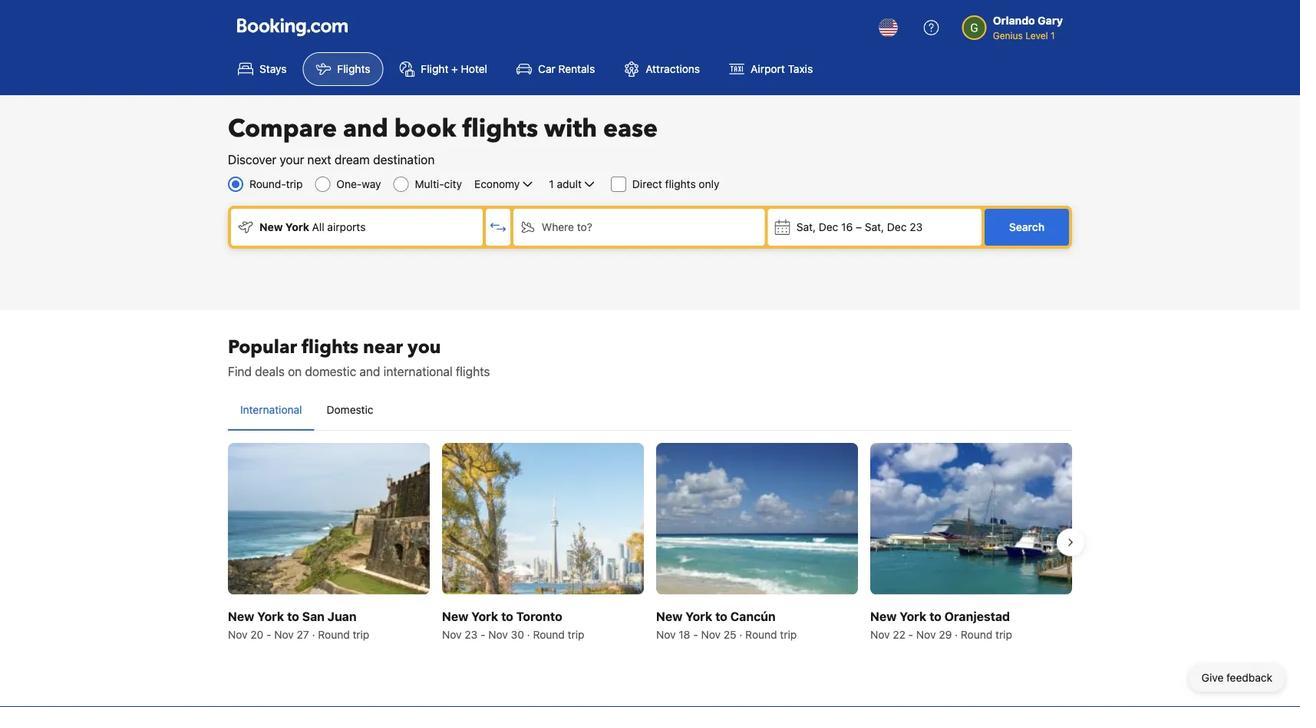 Task type: vqa. For each thing, say whether or not it's contained in the screenshot.


Task type: describe. For each thing, give the bounding box(es) containing it.
new york to oranjestad image
[[871, 443, 1073, 594]]

international button
[[228, 390, 314, 430]]

stays
[[260, 63, 287, 75]]

1 inside orlando gary genius level 1
[[1051, 30, 1055, 41]]

round for new york to oranjestad
[[961, 628, 993, 641]]

juan
[[328, 609, 357, 623]]

· for new york to oranjestad
[[955, 628, 958, 641]]

toronto
[[517, 609, 563, 623]]

flight + hotel
[[421, 63, 488, 75]]

- for new york to cancún
[[694, 628, 698, 641]]

sat, dec 16 – sat, dec 23 button
[[768, 209, 982, 246]]

8 nov from the left
[[917, 628, 936, 641]]

new york to toronto image
[[442, 443, 644, 594]]

popular
[[228, 334, 297, 360]]

5 nov from the left
[[656, 628, 676, 641]]

car rentals
[[538, 63, 595, 75]]

22
[[893, 628, 906, 641]]

search button
[[985, 209, 1070, 246]]

1 inside dropdown button
[[549, 178, 554, 190]]

1 sat, from the left
[[797, 221, 816, 233]]

27
[[297, 628, 309, 641]]

taxis
[[788, 63, 813, 75]]

york for airports
[[286, 221, 309, 233]]

2 sat, from the left
[[865, 221, 885, 233]]

international
[[384, 364, 453, 379]]

flights left only
[[665, 178, 696, 190]]

stays link
[[225, 52, 300, 86]]

you
[[408, 334, 441, 360]]

new york to cancún image
[[656, 443, 858, 594]]

hotel
[[461, 63, 488, 75]]

york for toronto
[[472, 609, 498, 623]]

flights inside compare and book flights with ease discover your next dream destination
[[463, 112, 538, 146]]

new york all airports
[[260, 221, 366, 233]]

flights up "domestic"
[[302, 334, 359, 360]]

orlando gary genius level 1
[[993, 14, 1063, 41]]

new york to toronto nov 23 - nov 30 · round trip
[[442, 609, 585, 641]]

attractions
[[646, 63, 700, 75]]

on
[[288, 364, 302, 379]]

airport taxis link
[[716, 52, 826, 86]]

23 inside new york to toronto nov 23 - nov 30 · round trip
[[465, 628, 478, 641]]

compare and book flights with ease discover your next dream destination
[[228, 112, 658, 167]]

york for san
[[257, 609, 284, 623]]

+
[[452, 63, 458, 75]]

new york to cancún nov 18 - nov 25 · round trip
[[656, 609, 797, 641]]

trip for new york to cancún
[[780, 628, 797, 641]]

6 nov from the left
[[701, 628, 721, 641]]

· for new york to cancún
[[740, 628, 743, 641]]

trip for new york to oranjestad
[[996, 628, 1013, 641]]

25
[[724, 628, 737, 641]]

give
[[1202, 671, 1224, 684]]

to?
[[577, 221, 593, 233]]

deals
[[255, 364, 285, 379]]

· inside "new york to san juan nov 20 - nov 27 · round trip"
[[312, 628, 315, 641]]

29
[[939, 628, 952, 641]]

new for new york
[[260, 221, 283, 233]]

international
[[240, 403, 302, 416]]

1 adult button
[[548, 175, 599, 193]]

7 nov from the left
[[871, 628, 890, 641]]

domestic button
[[314, 390, 386, 430]]

new for new york to san juan
[[228, 609, 254, 623]]

destination
[[373, 152, 435, 167]]

20
[[251, 628, 264, 641]]

ease
[[604, 112, 658, 146]]

flights link
[[303, 52, 383, 86]]

one-
[[337, 178, 362, 190]]

car rentals link
[[504, 52, 608, 86]]

to for toronto
[[501, 609, 514, 623]]

dream
[[335, 152, 370, 167]]

popular flights near you find deals on domestic and international flights
[[228, 334, 490, 379]]

1 adult
[[549, 178, 582, 190]]

next
[[308, 152, 331, 167]]

new for new york to cancún
[[656, 609, 683, 623]]

trip inside "new york to san juan nov 20 - nov 27 · round trip"
[[353, 628, 370, 641]]

airports
[[327, 221, 366, 233]]

economy
[[475, 178, 520, 190]]

only
[[699, 178, 720, 190]]

way
[[362, 178, 381, 190]]

domestic
[[327, 403, 374, 416]]

- for new york to toronto
[[481, 628, 486, 641]]

orlando
[[993, 14, 1036, 27]]

york for oranjestad
[[900, 609, 927, 623]]

car
[[538, 63, 556, 75]]

all
[[312, 221, 324, 233]]

san
[[302, 609, 325, 623]]

feedback
[[1227, 671, 1273, 684]]

adult
[[557, 178, 582, 190]]



Task type: locate. For each thing, give the bounding box(es) containing it.
search
[[1010, 221, 1045, 233]]

round down toronto
[[533, 628, 565, 641]]

· inside the new york to oranjestad nov 22 - nov 29 · round trip
[[955, 628, 958, 641]]

1 down the gary
[[1051, 30, 1055, 41]]

york inside "new york to san juan nov 20 - nov 27 · round trip"
[[257, 609, 284, 623]]

- inside "new york to san juan nov 20 - nov 27 · round trip"
[[266, 628, 271, 641]]

trip down juan
[[353, 628, 370, 641]]

and up 'dream'
[[343, 112, 388, 146]]

4 - from the left
[[909, 628, 914, 641]]

york inside new york to toronto nov 23 - nov 30 · round trip
[[472, 609, 498, 623]]

round-trip
[[250, 178, 303, 190]]

new york to san juan image
[[228, 443, 430, 594]]

1 - from the left
[[266, 628, 271, 641]]

domestic
[[305, 364, 356, 379]]

1
[[1051, 30, 1055, 41], [549, 178, 554, 190]]

to inside new york to cancún nov 18 - nov 25 · round trip
[[716, 609, 728, 623]]

and inside popular flights near you find deals on domestic and international flights
[[360, 364, 380, 379]]

4 round from the left
[[961, 628, 993, 641]]

flights
[[463, 112, 538, 146], [665, 178, 696, 190], [302, 334, 359, 360], [456, 364, 490, 379]]

gary
[[1038, 14, 1063, 27]]

region
[[216, 437, 1085, 648]]

oranjestad
[[945, 609, 1011, 623]]

to for san
[[287, 609, 299, 623]]

- right the 18
[[694, 628, 698, 641]]

to up 30
[[501, 609, 514, 623]]

sat,
[[797, 221, 816, 233], [865, 221, 885, 233]]

- inside new york to toronto nov 23 - nov 30 · round trip
[[481, 628, 486, 641]]

2 - from the left
[[481, 628, 486, 641]]

trip down your
[[286, 178, 303, 190]]

cancún
[[731, 609, 776, 623]]

new for new york to toronto
[[442, 609, 469, 623]]

- left 30
[[481, 628, 486, 641]]

0 horizontal spatial 1
[[549, 178, 554, 190]]

round inside new york to cancún nov 18 - nov 25 · round trip
[[746, 628, 777, 641]]

4 nov from the left
[[489, 628, 508, 641]]

3 - from the left
[[694, 628, 698, 641]]

1 nov from the left
[[228, 628, 248, 641]]

round down the oranjestad
[[961, 628, 993, 641]]

york for cancún
[[686, 609, 713, 623]]

genius
[[993, 30, 1023, 41]]

and inside compare and book flights with ease discover your next dream destination
[[343, 112, 388, 146]]

–
[[856, 221, 862, 233]]

attractions link
[[611, 52, 713, 86]]

3 round from the left
[[746, 628, 777, 641]]

1 horizontal spatial 1
[[1051, 30, 1055, 41]]

round inside "new york to san juan nov 20 - nov 27 · round trip"
[[318, 628, 350, 641]]

flights up economy
[[463, 112, 538, 146]]

-
[[266, 628, 271, 641], [481, 628, 486, 641], [694, 628, 698, 641], [909, 628, 914, 641]]

flights right international
[[456, 364, 490, 379]]

· inside new york to cancún nov 18 - nov 25 · round trip
[[740, 628, 743, 641]]

new inside the new york to oranjestad nov 22 - nov 29 · round trip
[[871, 609, 897, 623]]

city
[[444, 178, 462, 190]]

to up '25'
[[716, 609, 728, 623]]

level
[[1026, 30, 1049, 41]]

1 round from the left
[[318, 628, 350, 641]]

trip for new york to toronto
[[568, 628, 585, 641]]

compare
[[228, 112, 337, 146]]

- right "22"
[[909, 628, 914, 641]]

tab list containing international
[[228, 390, 1073, 432]]

airport taxis
[[751, 63, 813, 75]]

booking.com logo image
[[237, 18, 348, 36], [237, 18, 348, 36]]

round down juan
[[318, 628, 350, 641]]

york inside new york to cancún nov 18 - nov 25 · round trip
[[686, 609, 713, 623]]

and down near
[[360, 364, 380, 379]]

new inside new york to cancún nov 18 - nov 25 · round trip
[[656, 609, 683, 623]]

with
[[544, 112, 597, 146]]

give feedback
[[1202, 671, 1273, 684]]

1 dec from the left
[[819, 221, 839, 233]]

to inside "new york to san juan nov 20 - nov 27 · round trip"
[[287, 609, 299, 623]]

round for new york to toronto
[[533, 628, 565, 641]]

trip
[[286, 178, 303, 190], [353, 628, 370, 641], [568, 628, 585, 641], [780, 628, 797, 641], [996, 628, 1013, 641]]

· right '25'
[[740, 628, 743, 641]]

where to?
[[542, 221, 593, 233]]

region containing new york to san juan
[[216, 437, 1085, 648]]

1 horizontal spatial sat,
[[865, 221, 885, 233]]

1 vertical spatial and
[[360, 364, 380, 379]]

0 horizontal spatial dec
[[819, 221, 839, 233]]

dec right –
[[888, 221, 907, 233]]

2 · from the left
[[527, 628, 530, 641]]

dec
[[819, 221, 839, 233], [888, 221, 907, 233]]

york left toronto
[[472, 609, 498, 623]]

trip right '25'
[[780, 628, 797, 641]]

16
[[842, 221, 853, 233]]

new york to san juan nov 20 - nov 27 · round trip
[[228, 609, 370, 641]]

find
[[228, 364, 252, 379]]

discover
[[228, 152, 277, 167]]

· right 30
[[527, 628, 530, 641]]

new york to oranjestad nov 22 - nov 29 · round trip
[[871, 609, 1013, 641]]

- right 20
[[266, 628, 271, 641]]

book
[[395, 112, 456, 146]]

1 horizontal spatial 23
[[910, 221, 923, 233]]

rentals
[[559, 63, 595, 75]]

to for cancún
[[716, 609, 728, 623]]

to left san
[[287, 609, 299, 623]]

0 vertical spatial 1
[[1051, 30, 1055, 41]]

2 round from the left
[[533, 628, 565, 641]]

18
[[679, 628, 691, 641]]

4 · from the left
[[955, 628, 958, 641]]

· right 27
[[312, 628, 315, 641]]

23
[[910, 221, 923, 233], [465, 628, 478, 641]]

flight + hotel link
[[387, 52, 501, 86]]

2 to from the left
[[501, 609, 514, 623]]

2 nov from the left
[[274, 628, 294, 641]]

23 inside dropdown button
[[910, 221, 923, 233]]

3 · from the left
[[740, 628, 743, 641]]

round down cancún
[[746, 628, 777, 641]]

to for oranjestad
[[930, 609, 942, 623]]

sat, left 16
[[797, 221, 816, 233]]

· for new york to toronto
[[527, 628, 530, 641]]

· inside new york to toronto nov 23 - nov 30 · round trip
[[527, 628, 530, 641]]

new
[[260, 221, 283, 233], [228, 609, 254, 623], [442, 609, 469, 623], [656, 609, 683, 623], [871, 609, 897, 623]]

23 left 30
[[465, 628, 478, 641]]

trip inside new york to toronto nov 23 - nov 30 · round trip
[[568, 628, 585, 641]]

2 dec from the left
[[888, 221, 907, 233]]

to inside the new york to oranjestad nov 22 - nov 29 · round trip
[[930, 609, 942, 623]]

round
[[318, 628, 350, 641], [533, 628, 565, 641], [746, 628, 777, 641], [961, 628, 993, 641]]

4 to from the left
[[930, 609, 942, 623]]

sat, right –
[[865, 221, 885, 233]]

york up the 18
[[686, 609, 713, 623]]

york left all on the left of the page
[[286, 221, 309, 233]]

york
[[286, 221, 309, 233], [257, 609, 284, 623], [472, 609, 498, 623], [686, 609, 713, 623], [900, 609, 927, 623]]

- inside the new york to oranjestad nov 22 - nov 29 · round trip
[[909, 628, 914, 641]]

trip inside new york to cancún nov 18 - nov 25 · round trip
[[780, 628, 797, 641]]

your
[[280, 152, 304, 167]]

1 left adult
[[549, 178, 554, 190]]

airport
[[751, 63, 785, 75]]

- inside new york to cancún nov 18 - nov 25 · round trip
[[694, 628, 698, 641]]

trip inside the new york to oranjestad nov 22 - nov 29 · round trip
[[996, 628, 1013, 641]]

·
[[312, 628, 315, 641], [527, 628, 530, 641], [740, 628, 743, 641], [955, 628, 958, 641]]

new for new york to oranjestad
[[871, 609, 897, 623]]

1 vertical spatial 1
[[549, 178, 554, 190]]

sat, dec 16 – sat, dec 23
[[797, 221, 923, 233]]

1 · from the left
[[312, 628, 315, 641]]

3 to from the left
[[716, 609, 728, 623]]

round for new york to cancún
[[746, 628, 777, 641]]

direct
[[633, 178, 662, 190]]

where
[[542, 221, 574, 233]]

direct flights only
[[633, 178, 720, 190]]

multi-
[[415, 178, 444, 190]]

round inside new york to toronto nov 23 - nov 30 · round trip
[[533, 628, 565, 641]]

23 right –
[[910, 221, 923, 233]]

0 vertical spatial 23
[[910, 221, 923, 233]]

york up 20
[[257, 609, 284, 623]]

tab list
[[228, 390, 1073, 432]]

nov
[[228, 628, 248, 641], [274, 628, 294, 641], [442, 628, 462, 641], [489, 628, 508, 641], [656, 628, 676, 641], [701, 628, 721, 641], [871, 628, 890, 641], [917, 628, 936, 641]]

near
[[363, 334, 403, 360]]

trip right 30
[[568, 628, 585, 641]]

round-
[[250, 178, 286, 190]]

york up "22"
[[900, 609, 927, 623]]

multi-city
[[415, 178, 462, 190]]

3 nov from the left
[[442, 628, 462, 641]]

new inside new york to toronto nov 23 - nov 30 · round trip
[[442, 609, 469, 623]]

trip down the oranjestad
[[996, 628, 1013, 641]]

to inside new york to toronto nov 23 - nov 30 · round trip
[[501, 609, 514, 623]]

1 horizontal spatial dec
[[888, 221, 907, 233]]

1 to from the left
[[287, 609, 299, 623]]

new inside "new york to san juan nov 20 - nov 27 · round trip"
[[228, 609, 254, 623]]

- for new york to oranjestad
[[909, 628, 914, 641]]

round inside the new york to oranjestad nov 22 - nov 29 · round trip
[[961, 628, 993, 641]]

0 horizontal spatial 23
[[465, 628, 478, 641]]

flight
[[421, 63, 449, 75]]

to
[[287, 609, 299, 623], [501, 609, 514, 623], [716, 609, 728, 623], [930, 609, 942, 623]]

dec left 16
[[819, 221, 839, 233]]

to up the 29
[[930, 609, 942, 623]]

where to? button
[[514, 209, 765, 246]]

30
[[511, 628, 524, 641]]

0 vertical spatial and
[[343, 112, 388, 146]]

give feedback button
[[1190, 664, 1285, 692]]

one-way
[[337, 178, 381, 190]]

1 vertical spatial 23
[[465, 628, 478, 641]]

york inside the new york to oranjestad nov 22 - nov 29 · round trip
[[900, 609, 927, 623]]

flights
[[337, 63, 370, 75]]

0 horizontal spatial sat,
[[797, 221, 816, 233]]

· right the 29
[[955, 628, 958, 641]]



